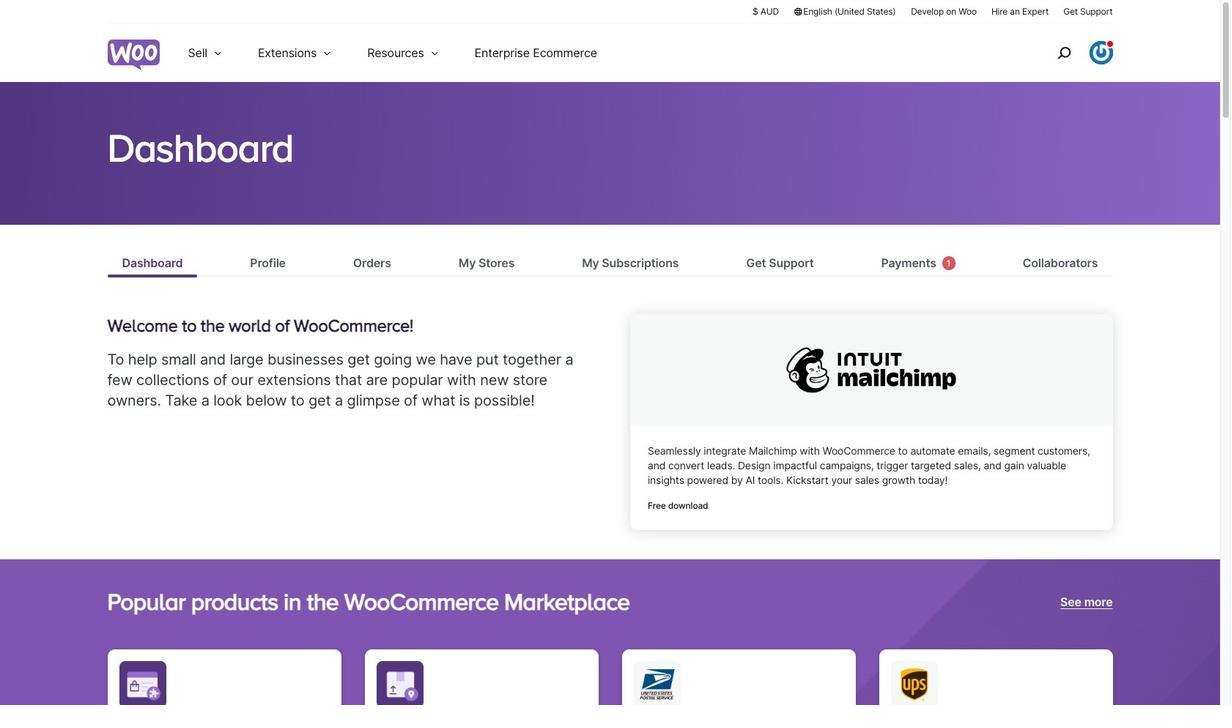 Task type: vqa. For each thing, say whether or not it's contained in the screenshot.
Search icon
yes



Task type: describe. For each thing, give the bounding box(es) containing it.
open account menu image
[[1090, 41, 1113, 64]]

search image
[[1052, 41, 1076, 64]]

service navigation menu element
[[1026, 29, 1113, 77]]



